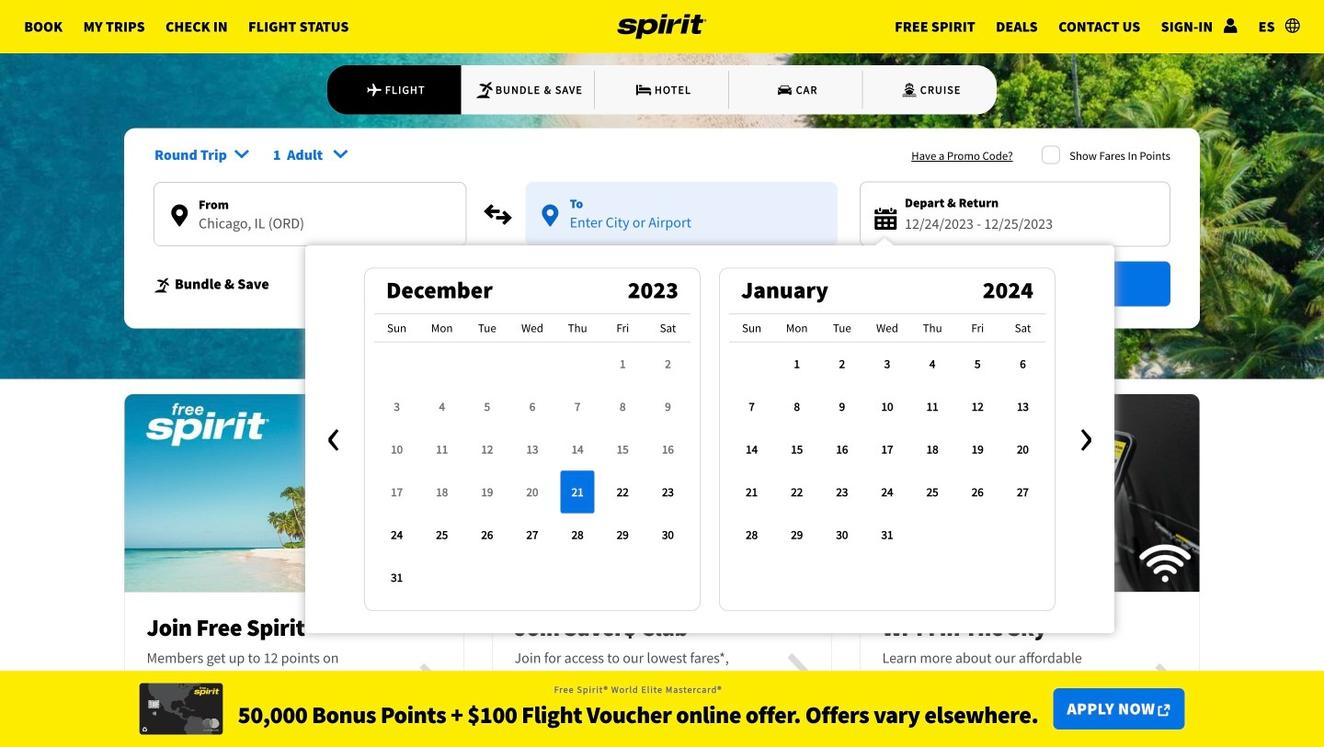 Task type: locate. For each thing, give the bounding box(es) containing it.
user image
[[1224, 18, 1239, 33]]

13 weekday element from the left
[[956, 314, 1001, 343]]

weekday element
[[374, 314, 420, 343], [420, 314, 465, 343], [465, 314, 510, 343], [510, 314, 555, 343], [555, 314, 601, 343], [601, 314, 646, 343], [646, 314, 691, 343], [730, 314, 775, 343], [775, 314, 820, 343], [820, 314, 865, 343], [865, 314, 910, 343], [910, 314, 956, 343], [956, 314, 1001, 343], [1001, 314, 1046, 343]]

9 weekday element from the left
[[775, 314, 820, 343]]

savers_club_image image
[[493, 385, 832, 603]]

0 horizontal spatial map marker alt image
[[171, 205, 188, 227]]

1 vertical spatial cell
[[555, 471, 601, 514]]

bundle and save icon image
[[154, 278, 172, 294]]

2 weekday element from the left
[[420, 314, 465, 343]]

map marker alt image up "bundle and save icon"
[[171, 205, 188, 227]]

1 horizontal spatial cell
[[730, 343, 775, 386]]

11 weekday element from the left
[[865, 314, 910, 343]]

0 vertical spatial cell
[[730, 343, 775, 386]]

car icon image
[[776, 81, 795, 99]]

1 grid from the left
[[374, 314, 691, 600]]

4 weekday element from the left
[[510, 314, 555, 343]]

grid
[[374, 314, 691, 600], [730, 314, 1046, 557]]

10 weekday element from the left
[[820, 314, 865, 343]]

1 horizontal spatial grid
[[730, 314, 1046, 557]]

map marker alt image for enter city or airport text box
[[542, 205, 559, 227]]

2 grid from the left
[[730, 314, 1046, 557]]

map marker alt image right swap airports image
[[542, 205, 559, 227]]

0 horizontal spatial grid
[[374, 314, 691, 600]]

0 horizontal spatial cell
[[555, 471, 601, 514]]

2 map marker alt image from the left
[[542, 205, 559, 227]]

1 horizontal spatial map marker alt image
[[542, 205, 559, 227]]

dates field
[[905, 213, 1156, 236]]

7 weekday element from the left
[[646, 314, 691, 343]]

cell
[[730, 343, 775, 386], [555, 471, 601, 514]]

5 weekday element from the left
[[555, 314, 601, 343]]

world elite image
[[140, 684, 223, 736]]

6 weekday element from the left
[[601, 314, 646, 343]]

vacation icon image
[[476, 81, 494, 99]]

1 map marker alt image from the left
[[171, 205, 188, 227]]

1 weekday element from the left
[[374, 314, 420, 343]]

global image
[[1286, 18, 1301, 33]]

map marker alt image
[[171, 205, 188, 227], [542, 205, 559, 227]]



Task type: describe. For each thing, give the bounding box(es) containing it.
swap airports image
[[484, 200, 513, 229]]

Enter City or Airport text field
[[155, 214, 466, 246]]

3 weekday element from the left
[[465, 314, 510, 343]]

map marker alt image for enter city or airport text field
[[171, 205, 188, 227]]

wifi image image
[[861, 385, 1200, 603]]

hotel icon image
[[635, 81, 653, 99]]

logo image
[[618, 0, 707, 53]]

cruise icon image
[[901, 81, 919, 99]]

12 weekday element from the left
[[910, 314, 956, 343]]

8 weekday element from the left
[[730, 314, 775, 343]]

calendar image
[[875, 208, 897, 230]]

external links may not meet accessibility requirements. image
[[1159, 705, 1171, 717]]

flight icon image
[[366, 81, 383, 99]]

Enter City or Airport text field
[[526, 213, 838, 245]]

14 weekday element from the left
[[1001, 314, 1046, 343]]

free_spirit_image image
[[125, 385, 464, 603]]



Task type: vqa. For each thing, say whether or not it's contained in the screenshot.
7th Weekday element from right
yes



